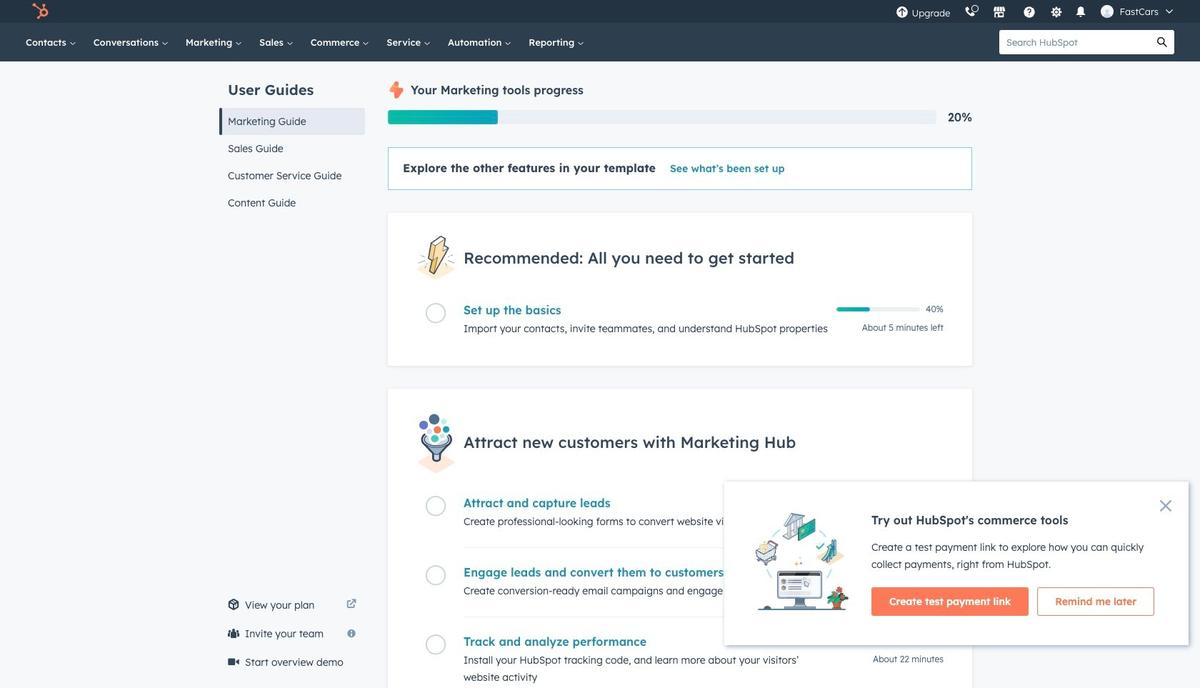 Task type: describe. For each thing, give the bounding box(es) containing it.
marketplaces image
[[994, 6, 1007, 19]]

2 link opens in a new window image from the top
[[347, 600, 357, 610]]

Search HubSpot search field
[[1000, 30, 1151, 54]]

1 link opens in a new window image from the top
[[347, 597, 357, 614]]

close image
[[1161, 500, 1172, 512]]

[object object] complete progress bar
[[837, 307, 870, 312]]



Task type: vqa. For each thing, say whether or not it's contained in the screenshot.
marketplaces popup button
no



Task type: locate. For each thing, give the bounding box(es) containing it.
user guides element
[[219, 61, 365, 217]]

link opens in a new window image
[[347, 597, 357, 614], [347, 600, 357, 610]]

christina overa image
[[1102, 5, 1115, 18]]

menu
[[889, 0, 1184, 23]]

progress bar
[[388, 110, 498, 124]]



